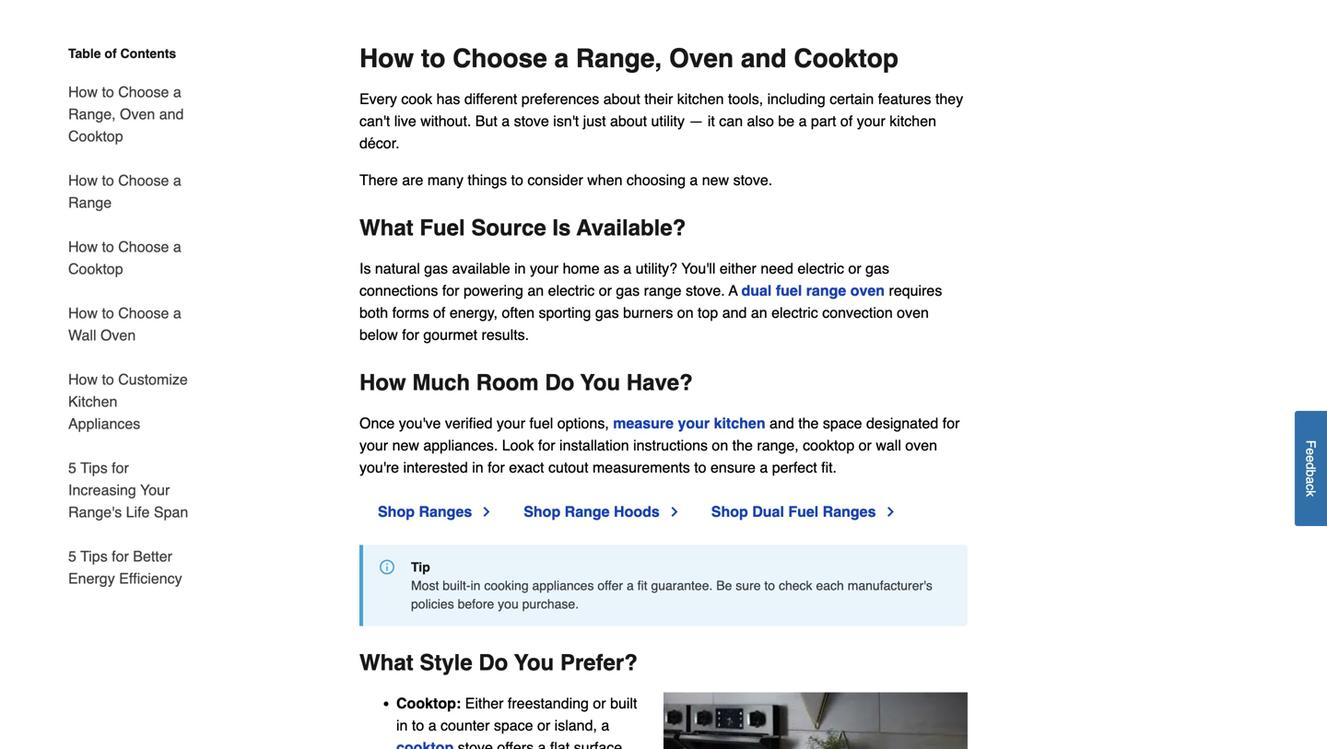 Task type: vqa. For each thing, say whether or not it's contained in the screenshot.
The Wall Space Right Above Your Kitchen Counter Is A Great Place For A Backsplash Or For A Strip Of Eye- Catching Wallpaper. Choose Something Vibrant And Interesting That'Ll Draw Attention And Become Just As Much Of A Centerpiece As Any Backsplash. You Can Cut Removable Wallpaper To The Correct Size Or Find A Wallpaper
no



Task type: locate. For each thing, give the bounding box(es) containing it.
when
[[588, 172, 623, 189]]

choose inside the how to choose a cooktop
[[118, 238, 169, 255]]

choose for how to choose a range, oven and cooktop link
[[118, 83, 169, 101]]

both
[[360, 304, 388, 322]]

1 horizontal spatial on
[[712, 437, 729, 454]]

range's
[[68, 504, 122, 521]]

shop dual fuel ranges
[[712, 504, 876, 521]]

1 what from the top
[[360, 215, 414, 241]]

a down range,
[[760, 459, 768, 476]]

hoods
[[614, 504, 660, 521]]

of inside 'element'
[[105, 46, 117, 61]]

space inside the either freestanding or built in to a counter space or island, a
[[494, 718, 533, 735]]

0 horizontal spatial shop
[[378, 504, 415, 521]]

oven inside and the space designated for your new appliances. look for installation instructions on the range, cooktop or wall oven you're interested in for exact cutout measurements to ensure a perfect fit.
[[906, 437, 938, 454]]

designated
[[867, 415, 939, 432]]

perfect
[[772, 459, 818, 476]]

what
[[360, 215, 414, 241], [360, 651, 414, 676]]

chevron right image right shop ranges
[[480, 505, 494, 520]]

0 vertical spatial on
[[678, 304, 694, 322]]

in down 'cooktop:' on the left bottom
[[397, 718, 408, 735]]

electric up dual fuel range oven link
[[798, 260, 845, 277]]

you've
[[399, 415, 441, 432]]

range inside is natural gas available in your home as a utility? you'll either need electric or gas connections for powering an electric or gas range stove. a
[[644, 282, 682, 299]]

1 5 from the top
[[68, 460, 76, 477]]

to down 'cooktop:' on the left bottom
[[412, 718, 424, 735]]

counter
[[441, 718, 490, 735]]

you
[[581, 370, 621, 396], [514, 651, 554, 676]]

there
[[360, 172, 398, 189]]

range down cutout
[[565, 504, 610, 521]]

oven up the "their"
[[669, 44, 734, 73]]

measure your kitchen link
[[613, 415, 766, 432]]

wall
[[68, 327, 96, 344]]

to inside tip most built-in cooking appliances offer a fit guarantee. be sure to check each manufacturer's policies before you purchase.
[[765, 579, 776, 594]]

how to choose a range, oven and cooktop link
[[68, 70, 192, 159]]

0 horizontal spatial how to choose a range, oven and cooktop
[[68, 83, 184, 145]]

shop inside shop ranges link
[[378, 504, 415, 521]]

chevron right image inside shop dual fuel ranges link
[[884, 505, 899, 520]]

space up cooktop
[[823, 415, 863, 432]]

stove. inside is natural gas available in your home as a utility? you'll either need electric or gas connections for powering an electric or gas range stove. a
[[686, 282, 725, 299]]

oven for 'how to choose a wall oven' link
[[100, 327, 136, 344]]

0 horizontal spatial ranges
[[419, 504, 472, 521]]

on left top
[[678, 304, 694, 322]]

0 horizontal spatial stove.
[[686, 282, 725, 299]]

cooktop inside how to choose a range, oven and cooktop link
[[68, 128, 123, 145]]

1 horizontal spatial space
[[823, 415, 863, 432]]

gas down as
[[616, 282, 640, 299]]

1 tips from the top
[[80, 460, 108, 477]]

the
[[799, 415, 819, 432], [733, 437, 753, 454]]

of inside 'requires both forms of energy, often sporting gas burners on top and an electric convection oven below for gourmet results.'
[[433, 304, 446, 322]]

fuel up look
[[530, 415, 554, 432]]

how to choose a range, oven and cooktop down table of contents
[[68, 83, 184, 145]]

0 vertical spatial what
[[360, 215, 414, 241]]

range
[[68, 194, 112, 211], [565, 504, 610, 521]]

how down how to choose a range, oven and cooktop link
[[68, 172, 98, 189]]

range up convection
[[807, 282, 847, 299]]

info image
[[380, 560, 395, 575]]

0 vertical spatial 5
[[68, 460, 76, 477]]

and down 'a'
[[723, 304, 747, 322]]

how to customize kitchen appliances
[[68, 371, 188, 432]]

2 vertical spatial of
[[433, 304, 446, 322]]

choose down how to choose a range link
[[118, 238, 169, 255]]

1 vertical spatial new
[[392, 437, 419, 454]]

0 horizontal spatial do
[[479, 651, 508, 676]]

1 vertical spatial oven
[[897, 304, 929, 322]]

kitchen up range,
[[714, 415, 766, 432]]

0 horizontal spatial new
[[392, 437, 419, 454]]

5 up energy
[[68, 548, 76, 565]]

how
[[360, 44, 414, 73], [68, 83, 98, 101], [68, 172, 98, 189], [68, 238, 98, 255], [68, 305, 98, 322], [360, 370, 406, 396], [68, 371, 98, 388]]

either
[[720, 260, 757, 277]]

1 horizontal spatial ranges
[[823, 504, 876, 521]]

fuel
[[420, 215, 465, 241], [789, 504, 819, 521]]

2 5 from the top
[[68, 548, 76, 565]]

oven up convection
[[851, 282, 885, 299]]

of down certain
[[841, 113, 853, 130]]

space
[[823, 415, 863, 432], [494, 718, 533, 735]]

tips inside 5 tips for better energy efficiency
[[80, 548, 108, 565]]

tips inside the 5 tips for increasing your range's life span
[[80, 460, 108, 477]]

utility
[[651, 113, 685, 130]]

kitchen down features
[[890, 113, 937, 130]]

1 horizontal spatial range
[[565, 504, 610, 521]]

about right the just
[[610, 113, 647, 130]]

cooktop up certain
[[794, 44, 899, 73]]

tips up energy
[[80, 548, 108, 565]]

you up freestanding
[[514, 651, 554, 676]]

of right table
[[105, 46, 117, 61]]

2 vertical spatial oven
[[100, 327, 136, 344]]

the up cooktop
[[799, 415, 819, 432]]

0 vertical spatial fuel
[[420, 215, 465, 241]]

cooktop up how to choose a wall oven
[[68, 260, 123, 278]]

0 vertical spatial range,
[[576, 44, 662, 73]]

0 vertical spatial you
[[581, 370, 621, 396]]

0 vertical spatial electric
[[798, 260, 845, 277]]

shop ranges link
[[378, 501, 494, 523]]

0 horizontal spatial you
[[514, 651, 554, 676]]

a down how to choose a range, oven and cooktop link
[[173, 172, 181, 189]]

space inside and the space designated for your new appliances. look for installation instructions on the range, cooktop or wall oven you're interested in for exact cutout measurements to ensure a perfect fit.
[[823, 415, 863, 432]]

sporting
[[539, 304, 591, 322]]

electric inside 'requires both forms of energy, often sporting gas burners on top and an electric convection oven below for gourmet results.'
[[772, 304, 819, 322]]

fuel down many
[[420, 215, 465, 241]]

gas down is natural gas available in your home as a utility? you'll either need electric or gas connections for powering an electric or gas range stove. a
[[596, 304, 619, 322]]

for
[[442, 282, 460, 299], [402, 327, 419, 344], [943, 415, 960, 432], [538, 437, 556, 454], [488, 459, 505, 476], [112, 460, 129, 477], [112, 548, 129, 565]]

as
[[604, 260, 620, 277]]

0 vertical spatial of
[[105, 46, 117, 61]]

electric up the sporting
[[548, 282, 595, 299]]

1 horizontal spatial shop
[[524, 504, 561, 521]]

electric for either
[[798, 260, 845, 277]]

have?
[[627, 370, 693, 396]]

1 vertical spatial space
[[494, 718, 533, 735]]

cooktop
[[803, 437, 855, 454]]

a inside is natural gas available in your home as a utility? you'll either need electric or gas connections for powering an electric or gas range stove. a
[[624, 260, 632, 277]]

0 horizontal spatial space
[[494, 718, 533, 735]]

oven inside how to choose a range, oven and cooktop link
[[120, 106, 155, 123]]

in down appliances.
[[472, 459, 484, 476]]

shop inside shop range hoods link
[[524, 504, 561, 521]]

appliances
[[68, 415, 140, 432]]

how up wall
[[68, 305, 98, 322]]

1 vertical spatial on
[[712, 437, 729, 454]]

appliances
[[533, 579, 594, 594]]

0 horizontal spatial on
[[678, 304, 694, 322]]

2 horizontal spatial shop
[[712, 504, 749, 521]]

2 vertical spatial oven
[[906, 437, 938, 454]]

to up the "kitchen" at the bottom
[[102, 371, 114, 388]]

a down contents
[[173, 83, 181, 101]]

1 horizontal spatial fuel
[[789, 504, 819, 521]]

how to choose a range
[[68, 172, 181, 211]]

built-
[[443, 579, 471, 594]]

choose for 'how to choose a wall oven' link
[[118, 305, 169, 322]]

cooktop inside the how to choose a cooktop
[[68, 260, 123, 278]]

0 horizontal spatial range
[[68, 194, 112, 211]]

2 shop from the left
[[524, 504, 561, 521]]

how for 'how to choose a wall oven' link
[[68, 305, 98, 322]]

1 horizontal spatial of
[[433, 304, 446, 322]]

for inside 5 tips for better energy efficiency
[[112, 548, 129, 565]]

ranges down interested
[[419, 504, 472, 521]]

1 chevron right image from the left
[[480, 505, 494, 520]]

dual fuel range oven
[[742, 282, 885, 299]]

life
[[126, 504, 150, 521]]

1 vertical spatial how to choose a range, oven and cooktop
[[68, 83, 184, 145]]

1 range from the left
[[644, 282, 682, 299]]

0 horizontal spatial range
[[644, 282, 682, 299]]

a up k
[[1304, 477, 1319, 484]]

1 vertical spatial do
[[479, 651, 508, 676]]

an inside is natural gas available in your home as a utility? you'll either need electric or gas connections for powering an electric or gas range stove. a
[[528, 282, 544, 299]]

you up options,
[[581, 370, 621, 396]]

1 horizontal spatial fuel
[[776, 282, 802, 299]]

requires
[[889, 282, 943, 299]]

certain
[[830, 91, 874, 108]]

your down certain
[[857, 113, 886, 130]]

range inside how to choose a range
[[68, 194, 112, 211]]

are
[[402, 172, 424, 189]]

for down forms
[[402, 327, 419, 344]]

e up d
[[1304, 448, 1319, 455]]

new inside and the space designated for your new appliances. look for installation instructions on the range, cooktop or wall oven you're interested in for exact cutout measurements to ensure a perfect fit.
[[392, 437, 419, 454]]

5 inside 5 tips for better energy efficiency
[[68, 548, 76, 565]]

gourmet
[[424, 327, 478, 344]]

choose up different
[[453, 44, 548, 73]]

1 vertical spatial an
[[751, 304, 768, 322]]

for up increasing
[[112, 460, 129, 477]]

the up ensure
[[733, 437, 753, 454]]

about up the just
[[604, 91, 641, 108]]

dual
[[753, 504, 785, 521]]

0 vertical spatial oven
[[851, 282, 885, 299]]

2 ranges from the left
[[823, 504, 876, 521]]

cooktop up how to choose a range
[[68, 128, 123, 145]]

powering
[[464, 282, 524, 299]]

for up energy,
[[442, 282, 460, 299]]

an up the often
[[528, 282, 544, 299]]

e up b
[[1304, 455, 1319, 463]]

0 horizontal spatial the
[[733, 437, 753, 454]]

is
[[553, 215, 571, 241], [360, 260, 371, 277]]

in inside and the space designated for your new appliances. look for installation instructions on the range, cooktop or wall oven you're interested in for exact cutout measurements to ensure a perfect fit.
[[472, 459, 484, 476]]

be
[[717, 579, 733, 594]]

for left better
[[112, 548, 129, 565]]

in inside the either freestanding or built in to a counter space or island, a
[[397, 718, 408, 735]]

a left fit
[[627, 579, 634, 594]]

shop inside shop dual fuel ranges link
[[712, 504, 749, 521]]

choose down how to choose a cooktop link
[[118, 305, 169, 322]]

shop down exact
[[524, 504, 561, 521]]

natural
[[375, 260, 420, 277]]

—
[[689, 113, 704, 130]]

or
[[849, 260, 862, 277], [599, 282, 612, 299], [859, 437, 872, 454], [593, 695, 606, 712], [538, 718, 551, 735]]

1 horizontal spatial how to choose a range, oven and cooktop
[[360, 44, 899, 73]]

0 vertical spatial do
[[545, 370, 575, 396]]

of
[[105, 46, 117, 61], [841, 113, 853, 130], [433, 304, 446, 322]]

of inside every cook has different preferences about their kitchen tools, including certain features they can't live without. but a stove isn't just about utility — it can also be a part of your kitchen décor.
[[841, 113, 853, 130]]

to inside how to choose a range
[[102, 172, 114, 189]]

choose down contents
[[118, 83, 169, 101]]

0 vertical spatial an
[[528, 282, 544, 299]]

5 up increasing
[[68, 460, 76, 477]]

burners
[[623, 304, 673, 322]]

how inside how to choose a range
[[68, 172, 98, 189]]

your left 'home'
[[530, 260, 559, 277]]

choose inside "how to choose a range, oven and cooktop"
[[118, 83, 169, 101]]

contents
[[120, 46, 176, 61]]

2 what from the top
[[360, 651, 414, 676]]

5 inside the 5 tips for increasing your range's life span
[[68, 460, 76, 477]]

1 vertical spatial stove.
[[686, 282, 725, 299]]

ranges
[[419, 504, 472, 521], [823, 504, 876, 521]]

3 shop from the left
[[712, 504, 749, 521]]

choose inside how to choose a range
[[118, 172, 169, 189]]

how inside how to choose a wall oven
[[68, 305, 98, 322]]

1 vertical spatial fuel
[[530, 415, 554, 432]]

0 vertical spatial range
[[68, 194, 112, 211]]

oven for how to choose a range, oven and cooktop link
[[120, 106, 155, 123]]

0 horizontal spatial chevron right image
[[480, 505, 494, 520]]

tips
[[80, 460, 108, 477], [80, 548, 108, 565]]

oven
[[669, 44, 734, 73], [120, 106, 155, 123], [100, 327, 136, 344]]

energy
[[68, 570, 115, 587]]

0 vertical spatial new
[[702, 172, 729, 189]]

choose down how to choose a range, oven and cooktop link
[[118, 172, 169, 189]]

table of contents
[[68, 46, 176, 61]]

fuel down need at the right top
[[776, 282, 802, 299]]

d
[[1304, 463, 1319, 470]]

and inside 'requires both forms of energy, often sporting gas burners on top and an electric convection oven below for gourmet results.'
[[723, 304, 747, 322]]

to right sure
[[765, 579, 776, 594]]

2 chevron right image from the left
[[884, 505, 899, 520]]

0 horizontal spatial an
[[528, 282, 544, 299]]

your inside every cook has different preferences about their kitchen tools, including certain features they can't live without. but a stove isn't just about utility — it can also be a part of your kitchen décor.
[[857, 113, 886, 130]]

installation
[[560, 437, 629, 454]]

how up every
[[360, 44, 414, 73]]

1 horizontal spatial range
[[807, 282, 847, 299]]

0 vertical spatial tips
[[80, 460, 108, 477]]

f e e d b a c k
[[1304, 440, 1319, 497]]

for left exact
[[488, 459, 505, 476]]

to inside the how to choose a cooktop
[[102, 238, 114, 255]]

0 horizontal spatial fuel
[[530, 415, 554, 432]]

range,
[[576, 44, 662, 73], [68, 106, 116, 123]]

a right island,
[[602, 718, 610, 735]]

to right things
[[511, 172, 524, 189]]

for down once you've verified your fuel options, measure your kitchen
[[538, 437, 556, 454]]

to down how to choose a range
[[102, 238, 114, 255]]

1 vertical spatial of
[[841, 113, 853, 130]]

1 vertical spatial you
[[514, 651, 554, 676]]

is up 'home'
[[553, 215, 571, 241]]

kitchen up —
[[678, 91, 724, 108]]

chevron right image down wall
[[884, 505, 899, 520]]

0 horizontal spatial is
[[360, 260, 371, 277]]

2 horizontal spatial of
[[841, 113, 853, 130]]

0 vertical spatial space
[[823, 415, 863, 432]]

ensure
[[711, 459, 756, 476]]

tips up increasing
[[80, 460, 108, 477]]

a up customize
[[173, 305, 181, 322]]

an down dual
[[751, 304, 768, 322]]

chevron right image for shop dual fuel ranges
[[884, 505, 899, 520]]

do
[[545, 370, 575, 396], [479, 651, 508, 676]]

range, up the "their"
[[576, 44, 662, 73]]

how for how to choose a cooktop link
[[68, 238, 98, 255]]

what up natural
[[360, 215, 414, 241]]

how up the "kitchen" at the bottom
[[68, 371, 98, 388]]

how to choose a range, oven and cooktop inside how to choose a range, oven and cooktop link
[[68, 83, 184, 145]]

1 vertical spatial fuel
[[789, 504, 819, 521]]

chevron right image
[[480, 505, 494, 520], [884, 505, 899, 520]]

to left ensure
[[695, 459, 707, 476]]

much
[[412, 370, 470, 396]]

kitchen
[[678, 91, 724, 108], [890, 113, 937, 130], [714, 415, 766, 432]]

and inside table of contents 'element'
[[159, 106, 184, 123]]

electric down dual fuel range oven
[[772, 304, 819, 322]]

2 vertical spatial kitchen
[[714, 415, 766, 432]]

fuel right dual
[[789, 504, 819, 521]]

1 shop from the left
[[378, 504, 415, 521]]

1 vertical spatial electric
[[548, 282, 595, 299]]

space down 'either'
[[494, 718, 533, 735]]

an inside 'requires both forms of energy, often sporting gas burners on top and an electric convection oven below for gourmet results.'
[[751, 304, 768, 322]]

on
[[678, 304, 694, 322], [712, 437, 729, 454]]

5 for 5 tips for better energy efficiency
[[68, 548, 76, 565]]

0 vertical spatial is
[[553, 215, 571, 241]]

what up 'cooktop:' on the left bottom
[[360, 651, 414, 676]]

how inside how to customize kitchen appliances
[[68, 371, 98, 388]]

choose inside how to choose a wall oven
[[118, 305, 169, 322]]

1 horizontal spatial stove.
[[734, 172, 773, 189]]

how to choose a range link
[[68, 159, 192, 225]]

2 tips from the top
[[80, 548, 108, 565]]

0 vertical spatial the
[[799, 415, 819, 432]]

and down contents
[[159, 106, 184, 123]]

preferences
[[522, 91, 600, 108]]

0 vertical spatial stove.
[[734, 172, 773, 189]]

how to choose a range, oven and cooktop up the "their"
[[360, 44, 899, 73]]

on up ensure
[[712, 437, 729, 454]]

and up tools,
[[741, 44, 787, 73]]

how inside the how to choose a cooktop
[[68, 238, 98, 255]]

1 horizontal spatial an
[[751, 304, 768, 322]]

or left wall
[[859, 437, 872, 454]]

oven inside how to choose a wall oven
[[100, 327, 136, 344]]

range, down table
[[68, 106, 116, 123]]

1 vertical spatial is
[[360, 260, 371, 277]]

1 vertical spatial tips
[[80, 548, 108, 565]]

chevron right image inside shop ranges link
[[480, 505, 494, 520]]

1 vertical spatial what
[[360, 651, 414, 676]]

shop ranges
[[378, 504, 472, 521]]

prefer?
[[560, 651, 638, 676]]

tools,
[[728, 91, 764, 108]]

2 vertical spatial cooktop
[[68, 260, 123, 278]]

1 vertical spatial cooktop
[[68, 128, 123, 145]]

stove. up top
[[686, 282, 725, 299]]

instructions
[[634, 437, 708, 454]]

1 vertical spatial oven
[[120, 106, 155, 123]]

and
[[741, 44, 787, 73], [159, 106, 184, 123], [723, 304, 747, 322], [770, 415, 795, 432]]

often
[[502, 304, 535, 322]]

1 vertical spatial 5
[[68, 548, 76, 565]]

exact
[[509, 459, 544, 476]]

your
[[857, 113, 886, 130], [530, 260, 559, 277], [497, 415, 526, 432], [678, 415, 710, 432], [360, 437, 388, 454]]

range
[[644, 282, 682, 299], [807, 282, 847, 299]]

oven right wall
[[100, 327, 136, 344]]

in up before
[[471, 579, 481, 594]]

shop range hoods link
[[524, 501, 682, 523]]

also
[[747, 113, 774, 130]]

0 horizontal spatial of
[[105, 46, 117, 61]]

1 vertical spatial range,
[[68, 106, 116, 123]]

0 horizontal spatial range,
[[68, 106, 116, 123]]

2 vertical spatial electric
[[772, 304, 819, 322]]

1 horizontal spatial chevron right image
[[884, 505, 899, 520]]



Task type: describe. For each thing, give the bounding box(es) containing it.
to inside how to customize kitchen appliances
[[102, 371, 114, 388]]

how for how to choose a range link
[[68, 172, 98, 189]]

source
[[471, 215, 547, 241]]

tip most built-in cooking appliances offer a fit guarantee. be sure to check each manufacturer's policies before you purchase.
[[411, 560, 933, 612]]

range,
[[757, 437, 799, 454]]

without.
[[421, 113, 472, 130]]

a up preferences
[[555, 44, 569, 73]]

sure
[[736, 579, 761, 594]]

is inside is natural gas available in your home as a utility? you'll either need electric or gas connections for powering an electric or gas range stove. a
[[360, 260, 371, 277]]

in inside is natural gas available in your home as a utility? you'll either need electric or gas connections for powering an electric or gas range stove. a
[[515, 260, 526, 277]]

a inside and the space designated for your new appliances. look for installation instructions on the range, cooktop or wall oven you're interested in for exact cutout measurements to ensure a perfect fit.
[[760, 459, 768, 476]]

there are many things to consider when choosing a new stove.
[[360, 172, 773, 189]]

1 e from the top
[[1304, 448, 1319, 455]]

how for how to customize kitchen appliances "link"
[[68, 371, 98, 388]]

0 vertical spatial cooktop
[[794, 44, 899, 73]]

energy,
[[450, 304, 498, 322]]

0 vertical spatial kitchen
[[678, 91, 724, 108]]

to down table of contents
[[102, 83, 114, 101]]

either freestanding or built in to a counter space or island, a
[[397, 695, 638, 735]]

how to choose a cooktop link
[[68, 225, 192, 291]]

1 horizontal spatial the
[[799, 415, 819, 432]]

interested
[[403, 459, 468, 476]]

things
[[468, 172, 507, 189]]

how to customize kitchen appliances link
[[68, 358, 192, 446]]

0 horizontal spatial fuel
[[420, 215, 465, 241]]

1 horizontal spatial you
[[581, 370, 621, 396]]

a right choosing
[[690, 172, 698, 189]]

it
[[708, 113, 715, 130]]

table
[[68, 46, 101, 61]]

cooktop:
[[397, 695, 461, 712]]

2 range from the left
[[807, 282, 847, 299]]

their
[[645, 91, 673, 108]]

5 tips for increasing your range's life span link
[[68, 446, 192, 535]]

they
[[936, 91, 964, 108]]

choose for how to choose a range link
[[118, 172, 169, 189]]

or down freestanding
[[538, 718, 551, 735]]

cooking
[[484, 579, 529, 594]]

home
[[563, 260, 600, 277]]

0 vertical spatial fuel
[[776, 282, 802, 299]]

for inside 'requires both forms of energy, often sporting gas burners on top and an electric convection oven below for gourmet results.'
[[402, 327, 419, 344]]

below
[[360, 327, 398, 344]]

results.
[[482, 327, 529, 344]]

0 vertical spatial how to choose a range, oven and cooktop
[[360, 44, 899, 73]]

how to choose a cooktop
[[68, 238, 181, 278]]

guarantee.
[[651, 579, 713, 594]]

electric for and
[[772, 304, 819, 322]]

how to choose a wall oven
[[68, 305, 181, 344]]

features
[[878, 91, 932, 108]]

dual
[[742, 282, 772, 299]]

your
[[140, 482, 170, 499]]

5 tips for better energy efficiency
[[68, 548, 182, 587]]

1 vertical spatial range
[[565, 504, 610, 521]]

measure
[[613, 415, 674, 432]]

1 ranges from the left
[[419, 504, 472, 521]]

on inside 'requires both forms of energy, often sporting gas burners on top and an electric convection oven below for gourmet results.'
[[678, 304, 694, 322]]

5 tips for increasing your range's life span
[[68, 460, 188, 521]]

1 horizontal spatial is
[[553, 215, 571, 241]]

1 horizontal spatial do
[[545, 370, 575, 396]]

shop for shop range hoods
[[524, 504, 561, 521]]

part
[[811, 113, 837, 130]]

a down 'cooktop:' on the left bottom
[[428, 718, 437, 735]]

each
[[816, 579, 844, 594]]

gas up requires
[[866, 260, 890, 277]]

to inside how to choose a wall oven
[[102, 305, 114, 322]]

f e e d b a c k button
[[1296, 411, 1328, 526]]

consider
[[528, 172, 584, 189]]

décor.
[[360, 135, 400, 152]]

available
[[452, 260, 511, 277]]

what for what fuel source is available?
[[360, 215, 414, 241]]

every
[[360, 91, 397, 108]]

how up once
[[360, 370, 406, 396]]

but
[[476, 113, 498, 130]]

on inside and the space designated for your new appliances. look for installation instructions on the range, cooktop or wall oven you're interested in for exact cutout measurements to ensure a perfect fit.
[[712, 437, 729, 454]]

table of contents element
[[53, 44, 192, 590]]

options,
[[558, 415, 609, 432]]

once you've verified your fuel options, measure your kitchen
[[360, 415, 766, 432]]

a inside how to choose a wall oven
[[173, 305, 181, 322]]

1 vertical spatial kitchen
[[890, 113, 937, 130]]

k
[[1304, 491, 1319, 497]]

your up look
[[497, 415, 526, 432]]

a inside the how to choose a cooktop
[[173, 238, 181, 255]]

your inside is natural gas available in your home as a utility? you'll either need electric or gas connections for powering an electric or gas range stove. a
[[530, 260, 559, 277]]

to up has
[[421, 44, 446, 73]]

gas inside 'requires both forms of energy, often sporting gas burners on top and an electric convection oven below for gourmet results.'
[[596, 304, 619, 322]]

most
[[411, 579, 439, 594]]

5 for 5 tips for increasing your range's life span
[[68, 460, 76, 477]]

a inside button
[[1304, 477, 1319, 484]]

your up instructions
[[678, 415, 710, 432]]

range, inside table of contents 'element'
[[68, 106, 116, 123]]

0 vertical spatial about
[[604, 91, 641, 108]]

measurements
[[593, 459, 690, 476]]

1 vertical spatial about
[[610, 113, 647, 130]]

tips for 5 tips for better energy efficiency
[[80, 548, 108, 565]]

look
[[502, 437, 534, 454]]

what style do you prefer?
[[360, 651, 638, 676]]

increasing
[[68, 482, 136, 499]]

in inside tip most built-in cooking appliances offer a fit guarantee. be sure to check each manufacturer's policies before you purchase.
[[471, 579, 481, 594]]

offer
[[598, 579, 623, 594]]

is natural gas available in your home as a utility? you'll either need electric or gas connections for powering an electric or gas range stove. a
[[360, 260, 890, 299]]

just
[[583, 113, 606, 130]]

1 vertical spatial the
[[733, 437, 753, 454]]

shop for shop dual fuel ranges
[[712, 504, 749, 521]]

can
[[720, 113, 743, 130]]

shop for shop ranges
[[378, 504, 415, 521]]

0 vertical spatial oven
[[669, 44, 734, 73]]

a right be
[[799, 113, 807, 130]]

kitchen
[[68, 393, 117, 410]]

chevron right image for shop ranges
[[480, 505, 494, 520]]

to inside and the space designated for your new appliances. look for installation instructions on the range, cooktop or wall oven you're interested in for exact cutout measurements to ensure a perfect fit.
[[695, 459, 707, 476]]

you're
[[360, 459, 399, 476]]

chevron right image
[[667, 505, 682, 520]]

1 horizontal spatial new
[[702, 172, 729, 189]]

and inside and the space designated for your new appliances. look for installation instructions on the range, cooktop or wall oven you're interested in for exact cutout measurements to ensure a perfect fit.
[[770, 415, 795, 432]]

cook
[[401, 91, 433, 108]]

5 tips for better energy efficiency link
[[68, 535, 192, 590]]

shop dual fuel ranges link
[[712, 501, 899, 523]]

manufacturer's
[[848, 579, 933, 594]]

either
[[465, 695, 504, 712]]

span
[[154, 504, 188, 521]]

has
[[437, 91, 460, 108]]

fit
[[638, 579, 648, 594]]

every cook has different preferences about their kitchen tools, including certain features they can't live without. but a stove isn't just about utility — it can also be a part of your kitchen décor.
[[360, 91, 964, 152]]

policies
[[411, 597, 454, 612]]

or down as
[[599, 282, 612, 299]]

built
[[611, 695, 638, 712]]

a
[[729, 282, 738, 299]]

your inside and the space designated for your new appliances. look for installation instructions on the range, cooktop or wall oven you're interested in for exact cutout measurements to ensure a perfect fit.
[[360, 437, 388, 454]]

or up convection
[[849, 260, 862, 277]]

choosing
[[627, 172, 686, 189]]

isn't
[[554, 113, 579, 130]]

tips for 5 tips for increasing your range's life span
[[80, 460, 108, 477]]

cutout
[[549, 459, 589, 476]]

oven inside 'requires both forms of energy, often sporting gas burners on top and an electric convection oven below for gourmet results.'
[[897, 304, 929, 322]]

for right designated
[[943, 415, 960, 432]]

gas right natural
[[424, 260, 448, 277]]

live
[[394, 113, 417, 130]]

a inside how to choose a range
[[173, 172, 181, 189]]

for inside is natural gas available in your home as a utility? you'll either need electric or gas connections for powering an electric or gas range stove. a
[[442, 282, 460, 299]]

forms
[[392, 304, 429, 322]]

or inside and the space designated for your new appliances. look for installation instructions on the range, cooktop or wall oven you're interested in for exact cutout measurements to ensure a perfect fit.
[[859, 437, 872, 454]]

appliances.
[[424, 437, 498, 454]]

how much room do you have?
[[360, 370, 693, 396]]

a right but
[[502, 113, 510, 130]]

available?
[[577, 215, 686, 241]]

better
[[133, 548, 172, 565]]

a inside tip most built-in cooking appliances offer a fit guarantee. be sure to check each manufacturer's policies before you purchase.
[[627, 579, 634, 594]]

efficiency
[[119, 570, 182, 587]]

or left built
[[593, 695, 606, 712]]

what for what style do you prefer?
[[360, 651, 414, 676]]

to inside the either freestanding or built in to a counter space or island, a
[[412, 718, 424, 735]]

how for how to choose a range, oven and cooktop link
[[68, 83, 98, 101]]

can't
[[360, 113, 390, 130]]

1 horizontal spatial range,
[[576, 44, 662, 73]]

for inside the 5 tips for increasing your range's life span
[[112, 460, 129, 477]]

room
[[476, 370, 539, 396]]

a glass cooktop in a modern kitchen. image
[[664, 693, 968, 750]]

choose for how to choose a cooktop link
[[118, 238, 169, 255]]

2 e from the top
[[1304, 455, 1319, 463]]



